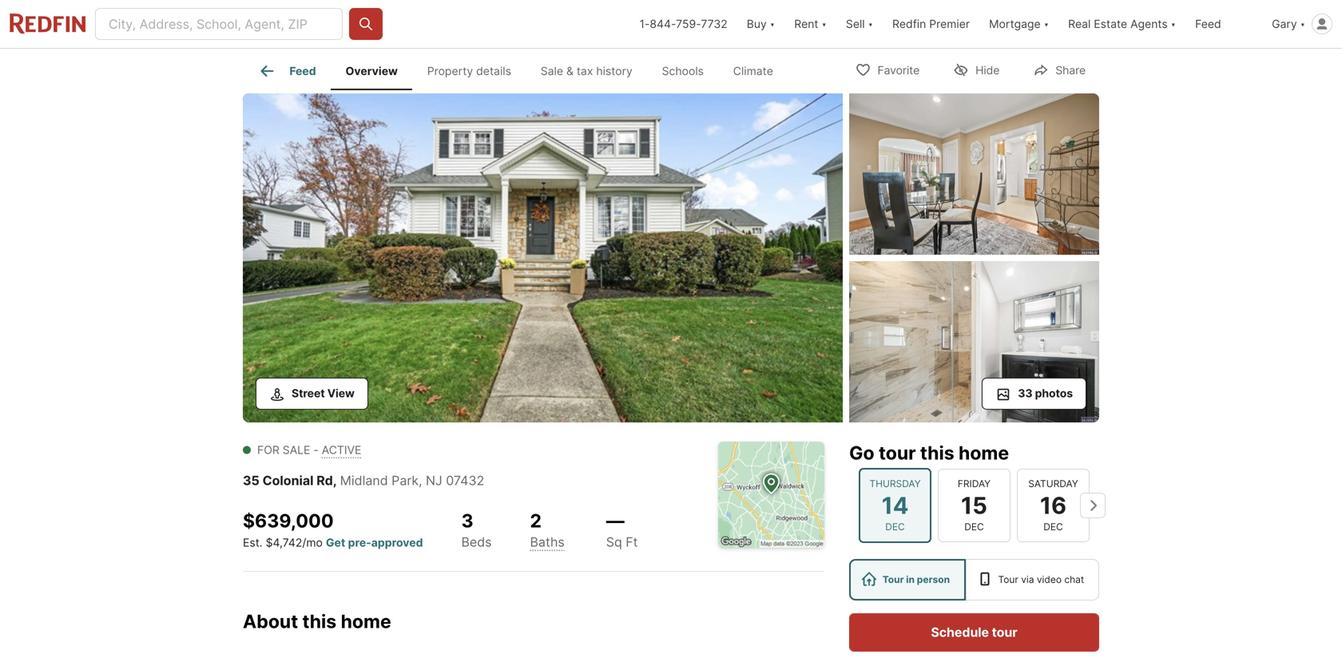 Task type: describe. For each thing, give the bounding box(es) containing it.
rent
[[794, 17, 819, 31]]

15
[[961, 492, 988, 520]]

in
[[906, 574, 915, 586]]

for sale - active
[[257, 444, 362, 457]]

sell ▾
[[846, 17, 873, 31]]

schedule tour button
[[849, 614, 1100, 652]]

overview
[[346, 64, 398, 78]]

property
[[427, 64, 473, 78]]

rent ▾ button
[[794, 0, 827, 48]]

share button
[[1020, 53, 1100, 86]]

favorite
[[878, 64, 920, 77]]

sell ▾ button
[[846, 0, 873, 48]]

friday 15 dec
[[958, 478, 991, 533]]

property details
[[427, 64, 511, 78]]

1 horizontal spatial this
[[920, 442, 955, 464]]

thursday
[[870, 478, 921, 490]]

active
[[322, 444, 362, 457]]

premier
[[930, 17, 970, 31]]

approved
[[371, 536, 423, 550]]

pre-
[[348, 536, 371, 550]]

07432
[[446, 473, 484, 489]]

16
[[1040, 492, 1067, 520]]

$639,000 est. $4,742 /mo get pre-approved
[[243, 510, 423, 550]]

details
[[476, 64, 511, 78]]

street
[[292, 387, 325, 400]]

3
[[461, 510, 474, 532]]

0 vertical spatial home
[[959, 442, 1009, 464]]

climate tab
[[719, 52, 788, 90]]

33 photos button
[[982, 378, 1087, 410]]

saturday 16 dec
[[1029, 478, 1079, 533]]

1-844-759-7732 link
[[640, 17, 728, 31]]

2
[[530, 510, 542, 532]]

favorite button
[[842, 53, 933, 86]]

&
[[567, 64, 574, 78]]

mortgage ▾ button
[[989, 0, 1049, 48]]

baths link
[[530, 534, 565, 550]]

ft
[[626, 535, 638, 550]]

history
[[596, 64, 633, 78]]

sell ▾ button
[[837, 0, 883, 48]]

for
[[257, 444, 280, 457]]

mortgage ▾
[[989, 17, 1049, 31]]

buy
[[747, 17, 767, 31]]

schools tab
[[647, 52, 719, 90]]

dec for 14
[[886, 521, 905, 533]]

colonial
[[263, 473, 314, 489]]

street view
[[292, 387, 355, 400]]

real estate agents ▾ link
[[1068, 0, 1176, 48]]

▾ for buy ▾
[[770, 17, 775, 31]]

mortgage ▾ button
[[980, 0, 1059, 48]]

dec for 16
[[1044, 521, 1063, 533]]

sell
[[846, 17, 865, 31]]

35
[[243, 473, 260, 489]]

active link
[[322, 444, 362, 457]]

sq
[[606, 535, 622, 550]]

beds
[[461, 534, 492, 550]]

tour via video chat
[[998, 574, 1085, 586]]

3 beds
[[461, 510, 492, 550]]

feed inside tab list
[[290, 64, 316, 78]]

tour for tour in person
[[883, 574, 904, 586]]

nj
[[426, 473, 443, 489]]

33
[[1018, 387, 1033, 400]]

estate
[[1094, 17, 1128, 31]]

agents
[[1131, 17, 1168, 31]]

tour for schedule
[[992, 625, 1018, 640]]

rent ▾
[[794, 17, 827, 31]]

climate
[[733, 64, 773, 78]]

tour for go
[[879, 442, 916, 464]]

get pre-approved link
[[326, 536, 423, 550]]

mortgage
[[989, 17, 1041, 31]]

real
[[1068, 17, 1091, 31]]

overview tab
[[331, 52, 413, 90]]

share
[[1056, 64, 1086, 77]]

photos
[[1035, 387, 1073, 400]]

baths
[[530, 534, 565, 550]]

list box containing tour in person
[[849, 559, 1100, 601]]

gary
[[1272, 17, 1297, 31]]

buy ▾
[[747, 17, 775, 31]]

schedule
[[931, 625, 989, 640]]

schedule tour
[[931, 625, 1018, 640]]

sale
[[283, 444, 310, 457]]

video
[[1037, 574, 1062, 586]]

gary ▾
[[1272, 17, 1306, 31]]

1-
[[640, 17, 650, 31]]



Task type: locate. For each thing, give the bounding box(es) containing it.
▾ right 'sell'
[[868, 17, 873, 31]]

tax
[[577, 64, 593, 78]]

1 tour from the left
[[883, 574, 904, 586]]

0 horizontal spatial tour
[[883, 574, 904, 586]]

1 horizontal spatial tour
[[998, 574, 1019, 586]]

,
[[333, 473, 337, 489], [419, 473, 422, 489]]

759-
[[676, 17, 701, 31]]

buy ▾ button
[[747, 0, 775, 48]]

14
[[882, 492, 909, 520]]

saturday
[[1029, 478, 1079, 490]]

sale & tax history tab
[[526, 52, 647, 90]]

, left nj
[[419, 473, 422, 489]]

0 horizontal spatial tour
[[879, 442, 916, 464]]

midland
[[340, 473, 388, 489]]

tour inside option
[[883, 574, 904, 586]]

2 tour from the left
[[998, 574, 1019, 586]]

tab list
[[243, 49, 801, 90]]

— sq ft
[[606, 510, 638, 550]]

1 vertical spatial tour
[[992, 625, 1018, 640]]

/mo
[[302, 536, 323, 550]]

tour inside "option"
[[998, 574, 1019, 586]]

go tour this home
[[849, 442, 1009, 464]]

▾ for gary ▾
[[1301, 17, 1306, 31]]

dec inside saturday 16 dec
[[1044, 521, 1063, 533]]

dec down 14
[[886, 521, 905, 533]]

dec for 15
[[965, 521, 984, 533]]

▾ right mortgage
[[1044, 17, 1049, 31]]

▾ inside mortgage ▾ dropdown button
[[1044, 17, 1049, 31]]

friday
[[958, 478, 991, 490]]

dec inside thursday 14 dec
[[886, 521, 905, 533]]

—
[[606, 510, 625, 532]]

tour right "schedule"
[[992, 625, 1018, 640]]

about this home
[[243, 611, 391, 633]]

1 vertical spatial this
[[302, 611, 337, 633]]

0 horizontal spatial this
[[302, 611, 337, 633]]

real estate agents ▾
[[1068, 17, 1176, 31]]

1-844-759-7732
[[640, 17, 728, 31]]

▾ inside "real estate agents ▾" link
[[1171, 17, 1176, 31]]

6 ▾ from the left
[[1301, 17, 1306, 31]]

7732
[[701, 17, 728, 31]]

tour via video chat option
[[966, 559, 1100, 601]]

tour left the via on the right of the page
[[998, 574, 1019, 586]]

▾ right rent
[[822, 17, 827, 31]]

0 horizontal spatial ,
[[333, 473, 337, 489]]

1 dec from the left
[[886, 521, 905, 533]]

▾ right buy
[[770, 17, 775, 31]]

5 ▾ from the left
[[1171, 17, 1176, 31]]

0 vertical spatial this
[[920, 442, 955, 464]]

feed right agents
[[1196, 17, 1222, 31]]

844-
[[650, 17, 676, 31]]

property details tab
[[413, 52, 526, 90]]

get
[[326, 536, 345, 550]]

0 horizontal spatial feed
[[290, 64, 316, 78]]

1 ▾ from the left
[[770, 17, 775, 31]]

33 photos
[[1018, 387, 1073, 400]]

1 horizontal spatial feed
[[1196, 17, 1222, 31]]

dec down 15
[[965, 521, 984, 533]]

thursday 14 dec
[[870, 478, 921, 533]]

chat
[[1065, 574, 1085, 586]]

rd
[[317, 473, 333, 489]]

▾ inside rent ▾ dropdown button
[[822, 17, 827, 31]]

feed left overview
[[290, 64, 316, 78]]

▾ for sell ▾
[[868, 17, 873, 31]]

3 dec from the left
[[1044, 521, 1063, 533]]

sale
[[541, 64, 563, 78]]

2 horizontal spatial dec
[[1044, 521, 1063, 533]]

35 colonial rd , midland park , nj 07432
[[243, 473, 484, 489]]

dec inside the friday 15 dec
[[965, 521, 984, 533]]

view
[[327, 387, 355, 400]]

dec
[[886, 521, 905, 533], [965, 521, 984, 533], [1044, 521, 1063, 533]]

City, Address, School, Agent, ZIP search field
[[95, 8, 343, 40]]

hide button
[[940, 53, 1013, 86]]

1 vertical spatial home
[[341, 611, 391, 633]]

sale & tax history
[[541, 64, 633, 78]]

0 horizontal spatial home
[[341, 611, 391, 633]]

tour in person option
[[849, 559, 966, 601]]

$4,742
[[266, 536, 302, 550]]

feed button
[[1186, 0, 1263, 48]]

▾ right agents
[[1171, 17, 1176, 31]]

real estate agents ▾ button
[[1059, 0, 1186, 48]]

2 , from the left
[[419, 473, 422, 489]]

this up thursday
[[920, 442, 955, 464]]

submit search image
[[358, 16, 374, 32]]

0 vertical spatial tour
[[879, 442, 916, 464]]

2 ▾ from the left
[[822, 17, 827, 31]]

about
[[243, 611, 298, 633]]

feed
[[1196, 17, 1222, 31], [290, 64, 316, 78]]

feed inside feed button
[[1196, 17, 1222, 31]]

1 horizontal spatial ,
[[419, 473, 422, 489]]

map entry image
[[718, 442, 825, 548]]

2 baths
[[530, 510, 565, 550]]

home
[[959, 442, 1009, 464], [341, 611, 391, 633]]

▾ for mortgage ▾
[[1044, 17, 1049, 31]]

1 vertical spatial feed
[[290, 64, 316, 78]]

home up friday
[[959, 442, 1009, 464]]

tour inside button
[[992, 625, 1018, 640]]

tour left in
[[883, 574, 904, 586]]

buy ▾ button
[[737, 0, 785, 48]]

tour for tour via video chat
[[998, 574, 1019, 586]]

▾ inside sell ▾ dropdown button
[[868, 17, 873, 31]]

list box
[[849, 559, 1100, 601]]

35 colonial rd, midland park, nj 07432 image
[[243, 93, 843, 423], [849, 93, 1100, 255], [849, 261, 1100, 423]]

this right about
[[302, 611, 337, 633]]

home down pre-
[[341, 611, 391, 633]]

redfin premier
[[893, 17, 970, 31]]

▾ right gary
[[1301, 17, 1306, 31]]

person
[[917, 574, 950, 586]]

▾ inside buy ▾ dropdown button
[[770, 17, 775, 31]]

schools
[[662, 64, 704, 78]]

tour in person
[[883, 574, 950, 586]]

1 horizontal spatial tour
[[992, 625, 1018, 640]]

, left midland
[[333, 473, 337, 489]]

0 horizontal spatial dec
[[886, 521, 905, 533]]

est.
[[243, 536, 263, 550]]

this
[[920, 442, 955, 464], [302, 611, 337, 633]]

1 horizontal spatial home
[[959, 442, 1009, 464]]

1 , from the left
[[333, 473, 337, 489]]

2 dec from the left
[[965, 521, 984, 533]]

None button
[[859, 468, 932, 543], [938, 469, 1011, 543], [1017, 469, 1090, 543], [859, 468, 932, 543], [938, 469, 1011, 543], [1017, 469, 1090, 543]]

redfin premier button
[[883, 0, 980, 48]]

3 ▾ from the left
[[868, 17, 873, 31]]

tour
[[883, 574, 904, 586], [998, 574, 1019, 586]]

$639,000
[[243, 510, 334, 532]]

feed link
[[258, 62, 316, 81]]

park
[[392, 473, 419, 489]]

4 ▾ from the left
[[1044, 17, 1049, 31]]

tour up thursday
[[879, 442, 916, 464]]

via
[[1021, 574, 1034, 586]]

redfin
[[893, 17, 926, 31]]

dec down 16
[[1044, 521, 1063, 533]]

1 horizontal spatial dec
[[965, 521, 984, 533]]

next image
[[1080, 493, 1106, 519]]

0 vertical spatial feed
[[1196, 17, 1222, 31]]

tab list containing feed
[[243, 49, 801, 90]]

▾ for rent ▾
[[822, 17, 827, 31]]

go
[[849, 442, 875, 464]]

hide
[[976, 64, 1000, 77]]

▾
[[770, 17, 775, 31], [822, 17, 827, 31], [868, 17, 873, 31], [1044, 17, 1049, 31], [1171, 17, 1176, 31], [1301, 17, 1306, 31]]

rent ▾ button
[[785, 0, 837, 48]]



Task type: vqa. For each thing, say whether or not it's contained in the screenshot.
What comparable homes are near this home? Dropdown Button
no



